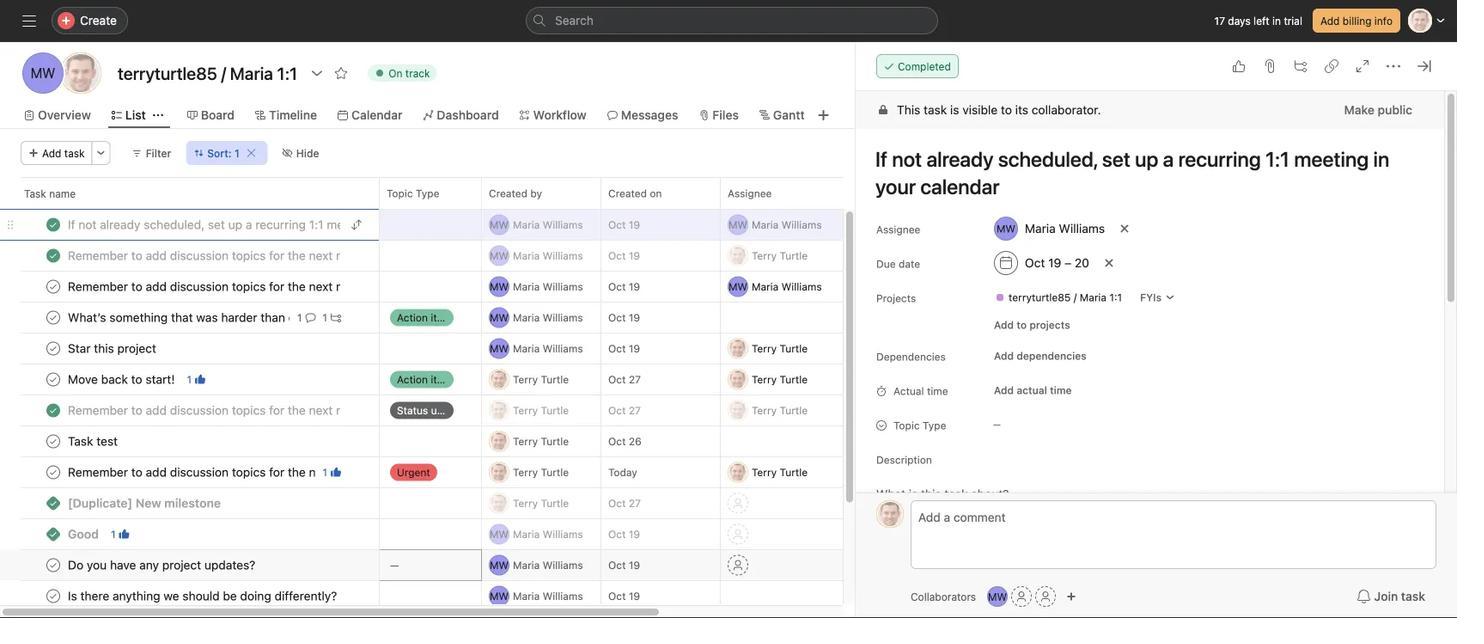 Task type: locate. For each thing, give the bounding box(es) containing it.
remember to add discussion topics for the next meeting cell down star this project cell
[[0, 395, 380, 426]]

remember to add discussion topics for the next meeting text field up what's something that was harder than expected? cell at the left of page
[[64, 278, 341, 295]]

williams for the creator for star this project cell
[[543, 343, 583, 355]]

remember to add discussion topics for the next meeting cell up what's something that was harder than expected? text box
[[0, 271, 380, 303]]

add left actual on the bottom right of the page
[[995, 384, 1014, 396]]

1 oct 27 from the top
[[609, 373, 641, 386]]

1 completed checkbox from the top
[[43, 276, 64, 297]]

oct
[[609, 219, 626, 231], [609, 250, 626, 262], [1025, 256, 1046, 270], [609, 281, 626, 293], [609, 312, 626, 324], [609, 343, 626, 355], [609, 373, 626, 386], [609, 404, 626, 416], [609, 435, 626, 447], [609, 497, 626, 509], [609, 528, 626, 540], [609, 559, 626, 571], [609, 590, 626, 602]]

6 oct 19 from the top
[[609, 528, 640, 540]]

maria williams inside creator for what's something that was harder than expected? cell
[[513, 312, 583, 324]]

sort:
[[207, 147, 232, 159]]

Completed checkbox
[[43, 276, 64, 297], [43, 307, 64, 328], [43, 431, 64, 452], [43, 462, 64, 483], [43, 555, 64, 575], [43, 586, 64, 606]]

0 horizontal spatial created
[[489, 187, 528, 199]]

completed checkbox for if not already scheduled, set up a recurring 1:1 meeting in your calendar text box in the top left of the page
[[43, 214, 64, 235]]

completed image
[[43, 214, 64, 235], [43, 307, 64, 328], [43, 338, 64, 359], [43, 369, 64, 390], [43, 431, 64, 452], [43, 462, 64, 483]]

today
[[609, 466, 638, 478]]

completed checkbox inside move back to start! cell
[[43, 369, 64, 390]]

main content inside if not already scheduled, set up a recurring 1:1 meeting in your calendar dialog
[[856, 91, 1445, 618]]

tt
[[72, 65, 89, 81], [732, 250, 745, 262], [732, 343, 745, 355], [493, 373, 506, 386], [732, 373, 745, 386], [493, 404, 506, 416], [732, 404, 745, 416], [493, 435, 506, 447], [493, 466, 506, 478], [732, 466, 745, 478], [493, 497, 506, 509], [884, 508, 897, 520]]

completed checkbox for third remember to add discussion topics for the next meeting cell from the bottom of the page's remember to add discussion topics for the next meeting text field
[[43, 276, 64, 297]]

tt inside tt button
[[884, 508, 897, 520]]

remember to add discussion topics for the next meeting cell containing 1
[[0, 456, 380, 488]]

Task test text field
[[64, 433, 123, 450]]

workflow link
[[520, 106, 587, 125]]

search button
[[526, 7, 939, 34]]

1 vertical spatial type
[[923, 419, 947, 432]]

0 vertical spatial topic type
[[387, 187, 440, 199]]

completed image inside move back to start! cell
[[43, 369, 64, 390]]

27
[[629, 373, 641, 386], [629, 404, 641, 416], [629, 497, 641, 509]]

creator for star this project cell
[[481, 333, 602, 364]]

1 horizontal spatial task
[[924, 103, 947, 117]]

— button right move tasks between sections image
[[380, 209, 481, 240]]

1 vertical spatial task
[[64, 147, 85, 159]]

maria williams inside dropdown button
[[1025, 221, 1106, 236]]

Good text field
[[64, 526, 104, 543]]

type inside if not already scheduled, set up a recurring 1:1 meeting in your calendar dialog
[[923, 419, 947, 432]]

tree grid
[[0, 209, 1074, 618]]

1 created from the left
[[489, 187, 528, 199]]

williams for creator for do you have any project updates? cell
[[543, 559, 583, 571]]

Task Name text field
[[865, 139, 1424, 206]]

main content
[[856, 91, 1445, 618]]

8 oct 19 from the top
[[609, 590, 640, 602]]

maria inside creator for is there anything we should be doing differently? "cell"
[[513, 590, 540, 602]]

files
[[713, 108, 739, 122]]

remember to add discussion topics for the next meeting cell
[[0, 240, 380, 272], [0, 271, 380, 303], [0, 395, 380, 426], [0, 456, 380, 488]]

time right actual on the bottom right of the page
[[1050, 384, 1072, 396]]

1 vertical spatial assignee
[[877, 223, 921, 236]]

williams inside creator for good cell
[[543, 528, 583, 540]]

0 vertical spatial action item button
[[380, 302, 481, 333]]

completed image inside is there anything we should be doing differently? cell
[[43, 586, 64, 606]]

0 vertical spatial action item
[[397, 312, 452, 324]]

2 action item from the top
[[397, 373, 452, 386]]

0 vertical spatial item
[[431, 312, 452, 324]]

oct for the creator for if not already scheduled, set up a recurring 1:1 meeting in your calendar cell
[[609, 219, 626, 231]]

completed checkbox inside star this project cell
[[43, 338, 64, 359]]

mw inside creator for what's something that was harder than expected? cell
[[490, 312, 509, 324]]

1 horizontal spatial — button
[[987, 413, 1090, 437]]

1 item from the top
[[431, 312, 452, 324]]

williams inside the creator for if not already scheduled, set up a recurring 1:1 meeting in your calendar cell
[[543, 219, 583, 231]]

to
[[1001, 103, 1013, 117], [1017, 319, 1027, 331]]

1 vertical spatial topic
[[894, 419, 920, 432]]

1 vertical spatial action item button
[[380, 364, 481, 395]]

topic
[[387, 187, 413, 199], [894, 419, 920, 432]]

turtle inside creator for task test cell
[[541, 435, 569, 447]]

creator for remember to add discussion topics for the next meeting cell up creator for good cell
[[481, 456, 602, 488]]

add actual time
[[995, 384, 1072, 396]]

1 vertical spatial —
[[994, 419, 1001, 429]]

5 completed checkbox from the top
[[43, 400, 64, 421]]

completed image inside what's something that was harder than expected? cell
[[43, 307, 64, 328]]

maria williams inside the creator for if not already scheduled, set up a recurring 1:1 meeting in your calendar cell
[[513, 219, 583, 231]]

action item for tt
[[397, 373, 452, 386]]

completed checkbox for star this project 'text box'
[[43, 338, 64, 359]]

5 completed checkbox from the top
[[43, 555, 64, 575]]

created for created on
[[609, 187, 647, 199]]

maria inside creator for do you have any project updates? cell
[[513, 559, 540, 571]]

completed image
[[43, 245, 64, 266], [43, 276, 64, 297], [43, 400, 64, 421], [43, 555, 64, 575], [43, 586, 64, 606]]

assignee down files
[[728, 187, 772, 199]]

topic down calendar
[[387, 187, 413, 199]]

3 oct 19 from the top
[[609, 281, 640, 293]]

add inside dropdown button
[[995, 384, 1014, 396]]

Star this project text field
[[64, 340, 162, 357]]

0 vertical spatial oct 27
[[609, 373, 641, 386]]

completed image inside the task test cell
[[43, 431, 64, 452]]

creator for move back to start! cell
[[481, 364, 602, 395]]

2 item from the top
[[431, 373, 452, 386]]

5 completed image from the top
[[43, 586, 64, 606]]

task right "join"
[[1402, 589, 1426, 603]]

created left on at the top left of the page
[[609, 187, 647, 199]]

remember to add discussion topics for the next meeting text field down the task test cell
[[64, 464, 316, 481]]

turtle
[[780, 250, 808, 262], [780, 343, 808, 355], [541, 373, 569, 386], [780, 373, 808, 386], [541, 404, 569, 416], [780, 404, 808, 416], [541, 435, 569, 447], [541, 466, 569, 478], [780, 466, 808, 478], [541, 497, 569, 509]]

attachments: add a file to this task, if not already scheduled, set up a recurring 1:1 meeting in your calendar image
[[1264, 59, 1277, 73]]

1 inside remember to add discussion topics for the next meeting cell
[[323, 466, 328, 478]]

completed image inside star this project cell
[[43, 338, 64, 359]]

topic type inside main content
[[894, 419, 947, 432]]

1 vertical spatial to
[[1017, 319, 1027, 331]]

status
[[397, 404, 428, 416]]

search
[[555, 13, 594, 28]]

to left 'its'
[[1001, 103, 1013, 117]]

2 completed checkbox from the top
[[43, 245, 64, 266]]

task test cell
[[0, 425, 380, 457]]

2 action item button from the top
[[380, 364, 481, 395]]

topic down actual
[[894, 419, 920, 432]]

join task button
[[1347, 581, 1437, 612]]

4 creator for remember to add discussion topics for the next meeting cell from the top
[[481, 456, 602, 488]]

add
[[1321, 15, 1340, 27], [42, 147, 61, 159], [995, 319, 1014, 331], [995, 350, 1014, 362], [995, 384, 1014, 396]]

hide
[[296, 147, 319, 159]]

1 remember to add discussion topics for the next meeting text field from the top
[[64, 247, 341, 264]]

messages
[[621, 108, 679, 122]]

remember to add discussion topics for the next meeting text field for remember to add discussion topics for the next meeting cell containing 1
[[64, 464, 316, 481]]

projects
[[1030, 319, 1071, 331]]

creator for remember to add discussion topics for the next meeting cell for second remember to add discussion topics for the next meeting cell from the bottom of the page
[[481, 395, 602, 426]]

on track button
[[360, 61, 445, 85]]

assignee
[[728, 187, 772, 199], [877, 223, 921, 236]]

add actual time button
[[987, 378, 1080, 402]]

1
[[235, 147, 240, 159], [297, 312, 302, 324], [323, 312, 328, 324], [187, 373, 192, 386], [323, 466, 328, 478], [111, 528, 116, 540]]

terry inside "creator for [duplicate] new milestone" cell
[[513, 497, 538, 509]]

created
[[489, 187, 528, 199], [609, 187, 647, 199]]

remember to add discussion topics for the next meeting cell down if not already scheduled, set up a recurring 1:1 meeting in your calendar text box in the top left of the page
[[0, 240, 380, 272]]

2 vertical spatial 27
[[629, 497, 641, 509]]

mw inside the creator for star this project cell
[[490, 343, 509, 355]]

0 horizontal spatial type
[[416, 187, 440, 199]]

completed checkbox inside what's something that was harder than expected? cell
[[43, 307, 64, 328]]

6 completed image from the top
[[43, 462, 64, 483]]

completed checkbox inside the task test cell
[[43, 431, 64, 452]]

more actions image
[[96, 148, 106, 158]]

williams inside the creator for star this project cell
[[543, 343, 583, 355]]

urgent
[[397, 466, 430, 478]]

6 completed checkbox from the top
[[43, 586, 64, 606]]

fyis
[[1141, 291, 1162, 303]]

If not already scheduled, set up a recurring 1:1 meeting in your calendar text field
[[64, 216, 341, 233]]

add dependencies
[[995, 350, 1087, 362]]

action
[[397, 312, 428, 324], [397, 373, 428, 386]]

2 completed checkbox from the top
[[43, 307, 64, 328]]

creator for remember to add discussion topics for the next meeting cell
[[481, 240, 602, 272], [481, 271, 602, 303], [481, 395, 602, 426], [481, 456, 602, 488]]

show options image
[[310, 66, 324, 80]]

oct for creator for do you have any project updates? cell
[[609, 559, 626, 571]]

1 button for today
[[319, 464, 345, 481]]

mw inside creator for do you have any project updates? cell
[[490, 559, 509, 571]]

3 creator for remember to add discussion topics for the next meeting cell from the top
[[481, 395, 602, 426]]

oct 27 for action item
[[609, 373, 641, 386]]

1 creator for remember to add discussion topics for the next meeting cell from the top
[[481, 240, 602, 272]]

on
[[389, 67, 403, 79]]

1 horizontal spatial topic type
[[894, 419, 947, 432]]

4 completed image from the top
[[43, 555, 64, 575]]

2 horizontal spatial task
[[1402, 589, 1426, 603]]

created for created by
[[489, 187, 528, 199]]

type down dashboard link at top left
[[416, 187, 440, 199]]

—
[[390, 220, 398, 230], [994, 419, 1001, 429], [390, 560, 398, 570]]

1 vertical spatial topic type
[[894, 419, 947, 432]]

is
[[951, 103, 960, 117]]

1 oct 19 from the top
[[609, 219, 640, 231]]

remember to add discussion topics for the next meeting cell up [duplicate] new milestone text box
[[0, 456, 380, 488]]

oct 19 for creator for is there anything we should be doing differently? "cell"
[[609, 590, 640, 602]]

1 button inside move back to start! cell
[[184, 371, 209, 388]]

terry turtle inside "creator for [duplicate] new milestone" cell
[[513, 497, 569, 509]]

4 oct 19 from the top
[[609, 312, 640, 324]]

1 vertical spatial action
[[397, 373, 428, 386]]

is there anything we should be doing differently? cell
[[0, 580, 380, 612]]

0 horizontal spatial topic
[[387, 187, 413, 199]]

2 created from the left
[[609, 187, 647, 199]]

19 for the creator for if not already scheduled, set up a recurring 1:1 meeting in your calendar cell
[[629, 219, 640, 231]]

5 oct 19 from the top
[[609, 343, 640, 355]]

2 remember to add discussion topics for the next meeting text field from the top
[[64, 278, 341, 295]]

due
[[877, 258, 896, 270]]

2 vertical spatial oct 27
[[609, 497, 641, 509]]

close details image
[[1418, 59, 1432, 73]]

filter
[[146, 147, 171, 159]]

gantt
[[774, 108, 805, 122]]

completed checkbox for remember to add discussion topics for the next meeting text field associated with remember to add discussion topics for the next meeting cell containing 1
[[43, 462, 64, 483]]

what's something that was harder than expected? cell
[[0, 302, 380, 334]]

1 horizontal spatial type
[[923, 419, 947, 432]]

1 inside move back to start! cell
[[187, 373, 192, 386]]

completed checkbox for remember to add discussion topics for the next meeting text field corresponding to second remember to add discussion topics for the next meeting cell from the bottom of the page
[[43, 400, 64, 421]]

williams inside creator for what's something that was harder than expected? cell
[[543, 312, 583, 324]]

task for join
[[1402, 589, 1426, 603]]

remember to add discussion topics for the next meeting text field down if not already scheduled, set up a recurring 1:1 meeting in your calendar text box in the top left of the page
[[64, 247, 341, 264]]

completed image for move back to start! text field
[[43, 369, 64, 390]]

completed checkbox inside is there anything we should be doing differently? cell
[[43, 586, 64, 606]]

visible
[[963, 103, 998, 117]]

creator for is there anything we should be doing differently? cell
[[481, 580, 602, 612]]

williams inside creator for is there anything we should be doing differently? "cell"
[[543, 590, 583, 602]]

collaborators
[[911, 591, 977, 603]]

1 button inside good cell
[[107, 526, 133, 543]]

1 horizontal spatial assignee
[[877, 223, 921, 236]]

action item
[[397, 312, 452, 324], [397, 373, 452, 386]]

19 for creator for is there anything we should be doing differently? "cell"
[[629, 590, 640, 602]]

turtle inside the "creator for move back to start!" cell
[[541, 373, 569, 386]]

7 oct 19 from the top
[[609, 559, 640, 571]]

actual
[[894, 385, 925, 397]]

oct 27
[[609, 373, 641, 386], [609, 404, 641, 416], [609, 497, 641, 509]]

2 completed image from the top
[[43, 276, 64, 297]]

left
[[1254, 15, 1270, 27]]

1 27 from the top
[[629, 373, 641, 386]]

completed image inside the do you have any project updates? cell
[[43, 555, 64, 575]]

completed checkbox inside if not already scheduled, set up a recurring 1:1 meeting in your calendar "cell"
[[43, 214, 64, 235]]

action item button for mw
[[380, 302, 481, 333]]

creator for remember to add discussion topics for the next meeting cell up the creator for star this project cell
[[481, 271, 602, 303]]

oct 26
[[609, 435, 642, 447]]

time right actual
[[927, 385, 949, 397]]

0 vertical spatial task
[[924, 103, 947, 117]]

mw
[[31, 65, 55, 81], [490, 219, 509, 231], [729, 219, 748, 231], [490, 250, 509, 262], [490, 281, 509, 293], [729, 281, 748, 293], [490, 312, 509, 324], [490, 343, 509, 355], [490, 528, 509, 540], [490, 559, 509, 571], [490, 590, 509, 602], [989, 591, 1008, 603]]

mw inside the creator for if not already scheduled, set up a recurring 1:1 meeting in your calendar cell
[[490, 219, 509, 231]]

4 completed image from the top
[[43, 369, 64, 390]]

— inside popup button
[[390, 560, 398, 570]]

completed checkbox for task test text box
[[43, 431, 64, 452]]

creator for remember to add discussion topics for the next meeting cell up creator for what's something that was harder than expected? cell
[[481, 240, 602, 272]]

fyis button
[[1133, 285, 1184, 309]]

calendar
[[352, 108, 403, 122]]

williams inside creator for do you have any project updates? cell
[[543, 559, 583, 571]]

timeline link
[[255, 106, 317, 125]]

tab actions image
[[153, 110, 163, 120]]

1 inside good cell
[[111, 528, 116, 540]]

completed milestone image
[[46, 527, 60, 541]]

1 completed checkbox from the top
[[43, 214, 64, 235]]

2 oct 27 from the top
[[609, 404, 641, 416]]

3 remember to add discussion topics for the next meeting cell from the top
[[0, 395, 380, 426]]

action item button for tt
[[380, 364, 481, 395]]

0 vertical spatial type
[[416, 187, 440, 199]]

update
[[431, 404, 465, 416]]

2 action from the top
[[397, 373, 428, 386]]

2 27 from the top
[[629, 404, 641, 416]]

due date
[[877, 258, 921, 270]]

task
[[924, 103, 947, 117], [64, 147, 85, 159], [1402, 589, 1426, 603]]

2 creator for remember to add discussion topics for the next meeting cell from the top
[[481, 271, 602, 303]]

0 horizontal spatial task
[[64, 147, 85, 159]]

add down terryturtle85
[[995, 319, 1014, 331]]

maria inside the creator for if not already scheduled, set up a recurring 1:1 meeting in your calendar cell
[[513, 219, 540, 231]]

collaborator.
[[1032, 103, 1102, 117]]

search list box
[[526, 7, 939, 34]]

1 action item button from the top
[[380, 302, 481, 333]]

Completed checkbox
[[43, 214, 64, 235], [43, 245, 64, 266], [43, 338, 64, 359], [43, 369, 64, 390], [43, 400, 64, 421]]

27 for update
[[629, 404, 641, 416]]

1 completed image from the top
[[43, 214, 64, 235]]

ascending image
[[946, 188, 957, 199]]

row
[[0, 177, 1074, 209], [21, 208, 1053, 210], [0, 209, 1074, 241], [0, 240, 1074, 272], [0, 271, 1074, 303], [0, 302, 1074, 334], [0, 333, 1074, 364], [0, 364, 1074, 395], [0, 395, 1074, 426], [0, 425, 1074, 457], [0, 456, 1074, 488], [0, 487, 1074, 519], [0, 518, 1074, 550], [0, 549, 1074, 581], [0, 580, 1074, 612]]

add task
[[42, 147, 85, 159]]

1 horizontal spatial to
[[1017, 319, 1027, 331]]

time inside dropdown button
[[1050, 384, 1072, 396]]

19
[[629, 219, 640, 231], [629, 250, 640, 262], [1049, 256, 1062, 270], [629, 281, 640, 293], [629, 312, 640, 324], [629, 343, 640, 355], [629, 528, 640, 540], [629, 559, 640, 571], [629, 590, 640, 602]]

assignee up due date on the top of page
[[877, 223, 921, 236]]

files link
[[699, 106, 739, 125]]

completed checkbox for is there anything we should be doing differently? text box in the bottom of the page
[[43, 586, 64, 606]]

add down add to projects button
[[995, 350, 1014, 362]]

topic type
[[387, 187, 440, 199], [894, 419, 947, 432]]

2 completed image from the top
[[43, 307, 64, 328]]

0 vertical spatial 27
[[629, 373, 641, 386]]

2 vertical spatial —
[[390, 560, 398, 570]]

type down actual time at the bottom of page
[[923, 419, 947, 432]]

completed checkbox inside the do you have any project updates? cell
[[43, 555, 64, 575]]

1 vertical spatial 27
[[629, 404, 641, 416]]

completed image inside remember to add discussion topics for the next meeting cell
[[43, 462, 64, 483]]

0 vertical spatial action
[[397, 312, 428, 324]]

19 for first remember to add discussion topics for the next meeting cell from the top's creator for remember to add discussion topics for the next meeting cell
[[629, 250, 640, 262]]

completed image for if not already scheduled, set up a recurring 1:1 meeting in your calendar text box in the top left of the page
[[43, 214, 64, 235]]

created left by
[[489, 187, 528, 199]]

4 remember to add discussion topics for the next meeting text field from the top
[[64, 464, 316, 481]]

4 completed checkbox from the top
[[43, 462, 64, 483]]

williams for creator for good cell
[[543, 528, 583, 540]]

3 completed checkbox from the top
[[43, 338, 64, 359]]

oct 19
[[609, 219, 640, 231], [609, 250, 640, 262], [609, 281, 640, 293], [609, 312, 640, 324], [609, 343, 640, 355], [609, 528, 640, 540], [609, 559, 640, 571], [609, 590, 640, 602]]

williams for first remember to add discussion topics for the next meeting cell from the top's creator for remember to add discussion topics for the next meeting cell
[[543, 250, 583, 262]]

mw inside button
[[989, 591, 1008, 603]]

What's something that was harder than expected? text field
[[64, 309, 290, 326]]

creator for if not already scheduled, set up a recurring 1:1 meeting in your calendar cell
[[481, 209, 602, 241]]

3 remember to add discussion topics for the next meeting text field from the top
[[64, 402, 341, 419]]

1 vertical spatial action item
[[397, 373, 452, 386]]

3 completed image from the top
[[43, 400, 64, 421]]

None text field
[[113, 58, 302, 89]]

terry turtle inside the "creator for move back to start!" cell
[[513, 373, 569, 386]]

task left more actions image
[[64, 147, 85, 159]]

task for this
[[924, 103, 947, 117]]

1 action item from the top
[[397, 312, 452, 324]]

1 horizontal spatial time
[[1050, 384, 1072, 396]]

Remember to add discussion topics for the next meeting text field
[[64, 247, 341, 264], [64, 278, 341, 295], [64, 402, 341, 419], [64, 464, 316, 481]]

0 horizontal spatial time
[[927, 385, 949, 397]]

dashboard
[[437, 108, 499, 122]]

join
[[1375, 589, 1399, 603]]

/
[[1074, 291, 1077, 303]]

0 vertical spatial to
[[1001, 103, 1013, 117]]

oct for "creator for [duplicate] new milestone" cell
[[609, 497, 626, 509]]

0 vertical spatial —
[[390, 220, 398, 230]]

1 horizontal spatial created
[[609, 187, 647, 199]]

creator for remember to add discussion topics for the next meeting cell down the creator for star this project cell
[[481, 395, 602, 426]]

4 completed checkbox from the top
[[43, 369, 64, 390]]

5 completed image from the top
[[43, 431, 64, 452]]

— button down add actual time dropdown button
[[987, 413, 1090, 437]]

calendar link
[[338, 106, 403, 125]]

0 vertical spatial assignee
[[728, 187, 772, 199]]

0 vertical spatial topic
[[387, 187, 413, 199]]

1 vertical spatial item
[[431, 373, 452, 386]]

hide button
[[275, 141, 327, 165]]

time
[[1050, 384, 1072, 396], [927, 385, 949, 397]]

2 vertical spatial task
[[1402, 589, 1426, 603]]

task left is
[[924, 103, 947, 117]]

4 remember to add discussion topics for the next meeting cell from the top
[[0, 456, 380, 488]]

on track
[[389, 67, 430, 79]]

1 horizontal spatial topic
[[894, 419, 920, 432]]

to left projects
[[1017, 319, 1027, 331]]

add left billing
[[1321, 15, 1340, 27]]

main content containing this task is visible to its collaborator.
[[856, 91, 1445, 618]]

create
[[80, 13, 117, 28]]

add down overview link
[[42, 147, 61, 159]]

assignee inside if not already scheduled, set up a recurring 1:1 meeting in your calendar dialog
[[877, 223, 921, 236]]

2 remember to add discussion topics for the next meeting cell from the top
[[0, 271, 380, 303]]

19 inside main content
[[1049, 256, 1062, 270]]

1 action from the top
[[397, 312, 428, 324]]

remember to add discussion topics for the next meeting text field up the task test cell
[[64, 402, 341, 419]]

0 horizontal spatial — button
[[380, 209, 481, 240]]

add for add to projects
[[995, 319, 1014, 331]]

maria inside creator for good cell
[[513, 528, 540, 540]]

3 completed checkbox from the top
[[43, 431, 64, 452]]

3 completed image from the top
[[43, 338, 64, 359]]

1 completed image from the top
[[43, 245, 64, 266]]

action item button
[[380, 302, 481, 333], [380, 364, 481, 395]]

mw inside creator for good cell
[[490, 528, 509, 540]]

19 for creator for what's something that was harder than expected? cell
[[629, 312, 640, 324]]

clear image
[[246, 148, 257, 158]]

1 vertical spatial oct 27
[[609, 404, 641, 416]]

creator for remember to add discussion topics for the next meeting cell for third remember to add discussion topics for the next meeting cell from the bottom of the page
[[481, 271, 602, 303]]

Completed milestone checkbox
[[46, 496, 60, 510]]



Task type: describe. For each thing, give the bounding box(es) containing it.
maria williams inside creator for do you have any project updates? cell
[[513, 559, 583, 571]]

completed checkbox for remember to add discussion topics for the next meeting text field corresponding to first remember to add discussion topics for the next meeting cell from the top
[[43, 245, 64, 266]]

status update button
[[380, 395, 481, 426]]

oct 19 for creator for do you have any project updates? cell
[[609, 559, 640, 571]]

add or remove collaborators image
[[1067, 591, 1077, 602]]

[duplicate] new milestone cell
[[0, 487, 380, 519]]

oct inside if not already scheduled, set up a recurring 1:1 meeting in your calendar dialog
[[1025, 256, 1046, 270]]

mw inside creator for is there anything we should be doing differently? "cell"
[[490, 590, 509, 602]]

maria williams inside the creator for star this project cell
[[513, 343, 583, 355]]

oct for creator for is there anything we should be doing differently? "cell"
[[609, 590, 626, 602]]

status update
[[397, 404, 465, 416]]

completed image for do you have any project updates? text field
[[43, 555, 64, 575]]

create button
[[52, 7, 128, 34]]

action item for mw
[[397, 312, 452, 324]]

list link
[[112, 106, 146, 125]]

williams for the creator for if not already scheduled, set up a recurring 1:1 meeting in your calendar cell
[[543, 219, 583, 231]]

if not already scheduled, set up a recurring 1:1 meeting in your calendar dialog
[[856, 42, 1458, 618]]

track
[[406, 67, 430, 79]]

actual
[[1017, 384, 1048, 396]]

do you have any project updates? cell
[[0, 549, 380, 581]]

days
[[1229, 15, 1251, 27]]

completed image for is there anything we should be doing differently? text box in the bottom of the page
[[43, 586, 64, 606]]

remember to add discussion topics for the next meeting text field for first remember to add discussion topics for the next meeting cell from the top
[[64, 247, 341, 264]]

oct 19 for creator for good cell
[[609, 528, 640, 540]]

remember to add discussion topics for the next meeting text field for third remember to add discussion topics for the next meeting cell from the bottom of the page
[[64, 278, 341, 295]]

17
[[1215, 15, 1226, 27]]

0 horizontal spatial assignee
[[728, 187, 772, 199]]

trial
[[1285, 15, 1303, 27]]

its
[[1016, 103, 1029, 117]]

good cell
[[0, 518, 380, 550]]

to inside button
[[1017, 319, 1027, 331]]

completed image for remember to add discussion topics for the next meeting text field corresponding to second remember to add discussion topics for the next meeting cell from the bottom of the page
[[43, 400, 64, 421]]

add for add billing info
[[1321, 15, 1340, 27]]

this
[[897, 103, 921, 117]]

— inside if not already scheduled, set up a recurring 1:1 meeting in your calendar dialog
[[994, 419, 1001, 429]]

completed
[[898, 60, 951, 72]]

completed checkbox for do you have any project updates? text field
[[43, 555, 64, 575]]

maria williams button
[[987, 213, 1113, 244]]

join task
[[1375, 589, 1426, 603]]

williams inside the 'maria williams' dropdown button
[[1059, 221, 1106, 236]]

by
[[531, 187, 542, 199]]

maria williams inside creator for is there anything we should be doing differently? "cell"
[[513, 590, 583, 602]]

creator for task test cell
[[481, 425, 602, 457]]

dependencies
[[1017, 350, 1087, 362]]

oct 19 for the creator for if not already scheduled, set up a recurring 1:1 meeting in your calendar cell
[[609, 219, 640, 231]]

creator for do you have any project updates? cell
[[481, 549, 602, 581]]

1 vertical spatial — button
[[987, 413, 1090, 437]]

2 oct 19 from the top
[[609, 250, 640, 262]]

19 for creator for do you have any project updates? cell
[[629, 559, 640, 571]]

oct for the creator for star this project cell
[[609, 343, 626, 355]]

maria inside the terryturtle85 / maria 1:1 link
[[1080, 291, 1107, 303]]

row containing task name
[[0, 177, 1074, 209]]

3 oct 27 from the top
[[609, 497, 641, 509]]

maria inside the 'maria williams' dropdown button
[[1025, 221, 1056, 236]]

messages link
[[608, 106, 679, 125]]

clear due date image
[[1104, 258, 1115, 268]]

this task is visible to its collaborator.
[[897, 103, 1102, 117]]

creator for good cell
[[481, 518, 602, 550]]

make public
[[1345, 103, 1413, 117]]

20
[[1075, 256, 1090, 270]]

if not already scheduled, set up a recurring 1:1 meeting in your calendar cell
[[0, 209, 380, 241]]

completed button
[[877, 54, 959, 78]]

urgent button
[[380, 457, 481, 488]]

completed image for star this project 'text box'
[[43, 338, 64, 359]]

add to starred image
[[335, 66, 348, 80]]

completed checkbox for what's something that was harder than expected? text box
[[43, 307, 64, 328]]

full screen image
[[1356, 59, 1370, 73]]

19 for creator for remember to add discussion topics for the next meeting cell corresponding to third remember to add discussion topics for the next meeting cell from the bottom of the page
[[629, 281, 640, 293]]

completed image for third remember to add discussion topics for the next meeting cell from the bottom of the page's remember to add discussion topics for the next meeting text field
[[43, 276, 64, 297]]

williams for creator for remember to add discussion topics for the next meeting cell corresponding to third remember to add discussion topics for the next meeting cell from the bottom of the page
[[543, 281, 583, 293]]

star this project cell
[[0, 333, 380, 364]]

add for add dependencies
[[995, 350, 1014, 362]]

description
[[877, 454, 933, 466]]

tt inside the "creator for move back to start!" cell
[[493, 373, 506, 386]]

oct for creator for good cell
[[609, 528, 626, 540]]

maria williams inside creator for good cell
[[513, 528, 583, 540]]

tt inside "creator for [duplicate] new milestone" cell
[[493, 497, 506, 509]]

created by
[[489, 187, 542, 199]]

row containing status update
[[0, 395, 1074, 426]]

board link
[[187, 106, 235, 125]]

public
[[1378, 103, 1413, 117]]

creator for [duplicate] new milestone cell
[[481, 487, 602, 519]]

17 days left in trial
[[1215, 15, 1303, 27]]

27 for item
[[629, 373, 641, 386]]

add billing info
[[1321, 15, 1393, 27]]

terry inside creator for task test cell
[[513, 435, 538, 447]]

on
[[650, 187, 662, 199]]

timeline
[[269, 108, 317, 122]]

3 27 from the top
[[629, 497, 641, 509]]

completed image for task test text box
[[43, 431, 64, 452]]

topic inside main content
[[894, 419, 920, 432]]

oct for the "creator for move back to start!" cell
[[609, 373, 626, 386]]

add for add actual time
[[995, 384, 1014, 396]]

remove assignee image
[[1120, 223, 1130, 234]]

add to projects
[[995, 319, 1071, 331]]

0 horizontal spatial to
[[1001, 103, 1013, 117]]

projects
[[877, 292, 917, 304]]

completed image for what's something that was harder than expected? text box
[[43, 307, 64, 328]]

completed milestone image
[[46, 496, 60, 510]]

oct 19 for the creator for star this project cell
[[609, 343, 640, 355]]

expand sidebar image
[[22, 14, 36, 28]]

— for creator for do you have any project updates? cell
[[390, 560, 398, 570]]

workflow
[[533, 108, 587, 122]]

add to projects button
[[987, 313, 1079, 337]]

mw button
[[988, 586, 1008, 607]]

name
[[49, 187, 76, 199]]

dashboard link
[[423, 106, 499, 125]]

— button
[[380, 550, 481, 581]]

tt inside creator for task test cell
[[493, 435, 506, 447]]

19 for creator for good cell
[[629, 528, 640, 540]]

oct 19 – 20
[[1025, 256, 1090, 270]]

overview link
[[24, 106, 91, 125]]

oct for creator for what's something that was harder than expected? cell
[[609, 312, 626, 324]]

gantt link
[[760, 106, 805, 125]]

Is there anything we should be doing differently? text field
[[64, 588, 341, 605]]

creator for remember to add discussion topics for the next meeting cell for remember to add discussion topics for the next meeting cell containing 1
[[481, 456, 602, 488]]

1:1
[[1110, 291, 1123, 303]]

oct 19 for creator for what's something that was harder than expected? cell
[[609, 312, 640, 324]]

remember to add discussion topics for the next meeting text field for second remember to add discussion topics for the next meeting cell from the bottom of the page
[[64, 402, 341, 419]]

maria inside the creator for star this project cell
[[513, 343, 540, 355]]

in
[[1273, 15, 1282, 27]]

tree grid containing mw
[[0, 209, 1074, 618]]

add dependencies button
[[987, 344, 1095, 368]]

maria inside creator for what's something that was harder than expected? cell
[[513, 312, 540, 324]]

move back to start! cell
[[0, 364, 380, 395]]

make public button
[[1334, 95, 1424, 126]]

1 button for oct 19
[[107, 526, 133, 543]]

Completed milestone checkbox
[[46, 527, 60, 541]]

terryturtle85 / maria 1:1 link
[[989, 289, 1130, 306]]

task
[[24, 187, 46, 199]]

19 for the creator for star this project cell
[[629, 343, 640, 355]]

williams for creator for is there anything we should be doing differently? "cell"
[[543, 590, 583, 602]]

0 vertical spatial — button
[[380, 209, 481, 240]]

oct for creator for task test cell
[[609, 435, 626, 447]]

turtle inside "creator for [duplicate] new milestone" cell
[[541, 497, 569, 509]]

billing
[[1343, 15, 1372, 27]]

26
[[629, 435, 642, 447]]

add for add task
[[42, 147, 61, 159]]

terry inside the "creator for move back to start!" cell
[[513, 373, 538, 386]]

add tab image
[[817, 108, 831, 122]]

add billing info button
[[1313, 9, 1401, 33]]

1 remember to add discussion topics for the next meeting cell from the top
[[0, 240, 380, 272]]

item for tt
[[431, 373, 452, 386]]

add subtask image
[[1295, 59, 1308, 73]]

williams for creator for what's something that was harder than expected? cell
[[543, 312, 583, 324]]

move tasks between sections image
[[352, 220, 362, 230]]

terryturtle85 / maria 1:1
[[1009, 291, 1123, 303]]

creator for remember to add discussion topics for the next meeting cell for first remember to add discussion topics for the next meeting cell from the top
[[481, 240, 602, 272]]

terryturtle85
[[1009, 291, 1071, 303]]

1 inside dropdown button
[[235, 147, 240, 159]]

action for tt
[[397, 373, 428, 386]]

0 likes. click to like this task image
[[1233, 59, 1246, 73]]

overview
[[38, 108, 91, 122]]

–
[[1065, 256, 1072, 270]]

completed image for remember to add discussion topics for the next meeting text field associated with remember to add discussion topics for the next meeting cell containing 1
[[43, 462, 64, 483]]

oct 27 for status update
[[609, 404, 641, 416]]

— for the creator for if not already scheduled, set up a recurring 1:1 meeting in your calendar cell
[[390, 220, 398, 230]]

item for mw
[[431, 312, 452, 324]]

0 horizontal spatial topic type
[[387, 187, 440, 199]]

Do you have any project updates? text field
[[64, 557, 261, 574]]

board
[[201, 108, 235, 122]]

copy task link image
[[1325, 59, 1339, 73]]

info
[[1375, 15, 1393, 27]]

completed image for remember to add discussion topics for the next meeting text field corresponding to first remember to add discussion topics for the next meeting cell from the top
[[43, 245, 64, 266]]

task for add
[[64, 147, 85, 159]]

list
[[125, 108, 146, 122]]

[Duplicate] New milestone text field
[[64, 495, 226, 512]]

terry turtle inside creator for task test cell
[[513, 435, 569, 447]]

1 button for oct 27
[[184, 371, 209, 388]]

Move back to start! text field
[[64, 371, 180, 388]]

completed checkbox for move back to start! text field
[[43, 369, 64, 390]]

add task button
[[21, 141, 93, 165]]

more actions for this task image
[[1387, 59, 1401, 73]]

creator for what's something that was harder than expected? cell
[[481, 302, 602, 334]]

filter button
[[124, 141, 179, 165]]

action for mw
[[397, 312, 428, 324]]

sort: 1 button
[[186, 141, 268, 165]]

created on
[[609, 187, 662, 199]]

make
[[1345, 103, 1375, 117]]

task name
[[24, 187, 76, 199]]



Task type: vqa. For each thing, say whether or not it's contained in the screenshot.
bottommost Mark complete checkbox
no



